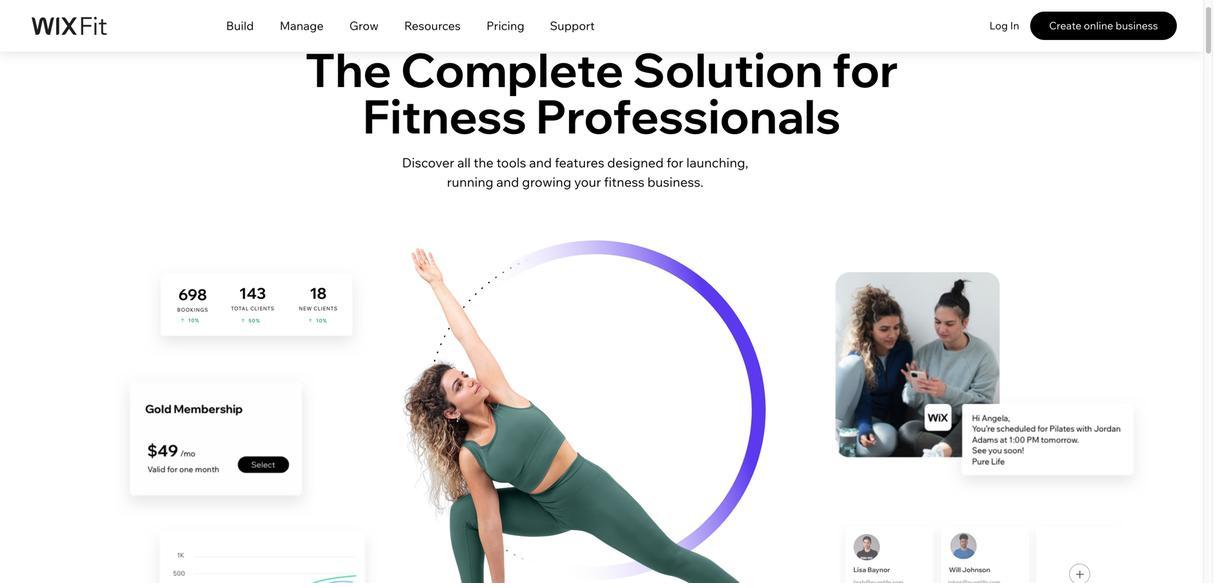 Task type: describe. For each thing, give the bounding box(es) containing it.
complete
[[401, 40, 624, 99]]

log in
[[989, 19, 1019, 32]]

0 vertical spatial sales and reports to track fitness business stats image
[[144, 265, 368, 358]]

growing
[[522, 174, 571, 190]]

grow
[[349, 18, 379, 33]]

support
[[550, 18, 595, 33]]

online
[[1084, 19, 1113, 32]]

log in link
[[986, 12, 1023, 40]]

complete solution for fitness professionals - scheduling, client and staff management tools image
[[337, 188, 837, 584]]

the
[[305, 40, 392, 99]]

all
[[457, 155, 471, 171]]

fitness scheduling software and staff calendar management image
[[836, 506, 1124, 584]]

create
[[1049, 19, 1081, 32]]

← back
[[35, 13, 71, 26]]

resources
[[404, 18, 461, 33]]

← back link
[[32, 10, 71, 28]]

discover all the tools and features designed for launching, running and growing your fitness business.
[[402, 155, 748, 190]]

pricing link
[[473, 16, 537, 45]]

the
[[474, 155, 494, 171]]

business.
[[647, 174, 704, 190]]

1 vertical spatial and
[[496, 174, 519, 190]]

professionals
[[536, 87, 841, 145]]

group 27.png image
[[144, 525, 380, 584]]

running
[[447, 174, 493, 190]]



Task type: vqa. For each thing, say whether or not it's contained in the screenshot.
Professionals
yes



Task type: locate. For each thing, give the bounding box(es) containing it.
manage
[[280, 18, 324, 33]]

create online business
[[1049, 19, 1158, 32]]

discover
[[402, 155, 454, 171]]

launching,
[[686, 155, 748, 171]]

your
[[574, 174, 601, 190]]

1 vertical spatial sales and reports to track fitness business stats image
[[114, 371, 316, 519]]

sales and reports to track fitness business stats image
[[144, 265, 368, 358], [114, 371, 316, 519]]

features
[[555, 155, 604, 171]]

build
[[226, 18, 254, 33]]

business
[[1116, 19, 1158, 32]]

1 horizontal spatial for
[[832, 40, 898, 99]]

0 vertical spatial for
[[832, 40, 898, 99]]

and
[[529, 155, 552, 171], [496, 174, 519, 190]]

pricing
[[486, 18, 524, 33]]

1 horizontal spatial and
[[529, 155, 552, 171]]

site element
[[213, 16, 607, 45]]

fitness management software - booking and chat features image
[[836, 273, 1165, 508]]

solution
[[633, 40, 823, 99]]

for inside discover all the tools and features designed for launching, running and growing your fitness business.
[[667, 155, 684, 171]]

log
[[989, 19, 1008, 32]]

and down tools
[[496, 174, 519, 190]]

tools
[[496, 155, 526, 171]]

0 horizontal spatial for
[[667, 155, 684, 171]]

designed
[[607, 155, 664, 171]]

fitness
[[363, 87, 527, 145]]

in
[[1010, 19, 1019, 32]]

fitness
[[604, 174, 644, 190]]

and up growing
[[529, 155, 552, 171]]

0 vertical spatial and
[[529, 155, 552, 171]]

for inside 'the complete solution for fitness professionals'
[[832, 40, 898, 99]]

back
[[47, 13, 71, 26]]

for
[[832, 40, 898, 99], [667, 155, 684, 171]]

the complete solution for fitness professionals
[[305, 40, 898, 145]]

←
[[35, 13, 45, 26]]

1 vertical spatial for
[[667, 155, 684, 171]]

0 horizontal spatial and
[[496, 174, 519, 190]]

create online business link
[[1030, 12, 1177, 40]]



